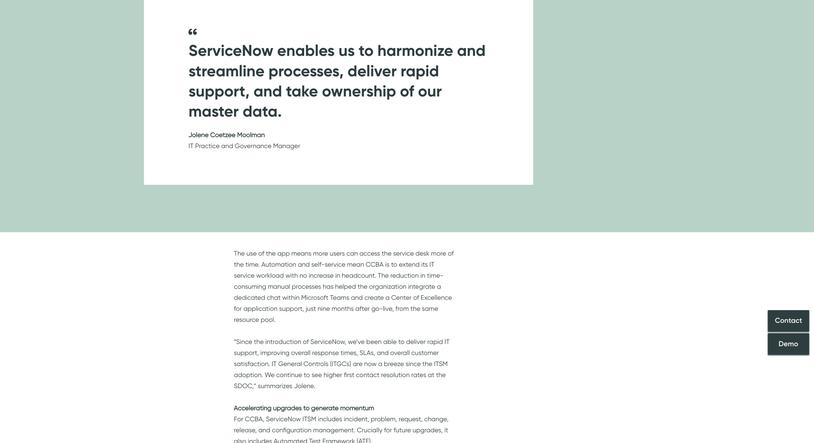 Task type: vqa. For each thing, say whether or not it's contained in the screenshot.
are
yes



Task type: describe. For each thing, give the bounding box(es) containing it.
time-
[[427, 272, 444, 280]]

master
[[189, 102, 239, 121]]

after
[[356, 305, 370, 313]]

just
[[306, 305, 316, 313]]

servicenow,
[[311, 338, 347, 346]]

organization
[[369, 283, 407, 291]]

jolene
[[189, 131, 209, 139]]

for
[[234, 416, 243, 424]]

chat
[[267, 294, 281, 302]]

response
[[312, 349, 339, 357]]

times,
[[341, 349, 358, 357]]

the right at
[[436, 372, 446, 379]]

extend
[[399, 261, 420, 269]]

deliver inside "since the introduction of servicenow, we've been able to deliver rapid it support, improving overall response times, slas, and overall customer satisfaction. it general controls (itgcs) are now a breeze since the itsm adoption. we continue to see higher first contact resolution rates at the sdoc," summarizes jolene.
[[407, 338, 426, 346]]

access
[[360, 250, 380, 258]]

manual
[[268, 283, 290, 291]]

upgrades,
[[413, 427, 443, 435]]

us
[[339, 41, 355, 60]]

continue
[[276, 372, 302, 379]]

release,
[[234, 427, 257, 435]]

2 in from the left
[[421, 272, 426, 280]]

ownership
[[322, 81, 396, 101]]

1 horizontal spatial a
[[386, 294, 390, 302]]

yarra valley water logo image
[[512, 42, 576, 63]]

deliver inside servicenow enables us to harmonize and streamline processes, deliver rapid support, and take ownership of our master data.
[[348, 61, 397, 81]]

we
[[265, 372, 275, 379]]

the left app
[[266, 250, 276, 258]]

microsoft
[[302, 294, 329, 302]]

automation
[[262, 261, 297, 269]]

introduction
[[266, 338, 302, 346]]

headcount.
[[342, 272, 377, 280]]

take
[[286, 81, 318, 101]]

means
[[292, 250, 312, 258]]

support, inside servicenow enables us to harmonize and streamline processes, deliver rapid support, and take ownership of our master data.
[[189, 81, 250, 101]]

app
[[278, 250, 290, 258]]

incident,
[[344, 416, 370, 424]]

problem,
[[371, 416, 398, 424]]

the use of the app means more users can access the service desk more of the time. automation and self-service mean ccba is to extend its it service workload with no increase in headcount. the reduction in time- consuming manual processes has helped the organization integrate a dedicated chat within microsoft teams and create a center of excellence for application support, just nine months after go-live, from the same resource pool.
[[234, 250, 454, 324]]

1 vertical spatial service
[[325, 261, 346, 269]]

able
[[384, 338, 397, 346]]

rates
[[412, 372, 427, 379]]

for inside the use of the app means more users can access the service desk more of the time. automation and self-service mean ccba is to extend its it service workload with no increase in headcount. the reduction in time- consuming manual processes has helped the organization integrate a dedicated chat within microsoft teams and create a center of excellence for application support, just nine months after go-live, from the same resource pool.
[[234, 305, 242, 313]]

from
[[396, 305, 409, 313]]

management.
[[313, 427, 356, 435]]

reduction
[[391, 272, 419, 280]]

pool.
[[261, 316, 276, 324]]

governance
[[235, 142, 272, 150]]

accelerating
[[234, 405, 272, 413]]

of down integrate
[[414, 294, 419, 302]]

1 more from the left
[[313, 250, 328, 258]]

1 in from the left
[[336, 272, 341, 280]]

integrate
[[408, 283, 436, 291]]

the right from
[[411, 305, 421, 313]]

consuming
[[234, 283, 266, 291]]

0 horizontal spatial the
[[234, 250, 245, 258]]

management
[[542, 102, 583, 109]]

2 horizontal spatial a
[[437, 283, 441, 291]]

create
[[365, 294, 384, 302]]

excellence
[[421, 294, 452, 302]]

resolution
[[381, 372, 410, 379]]

of inside servicenow enables us to harmonize and streamline processes, deliver rapid support, and take ownership of our master data.
[[400, 81, 415, 101]]

it inside jolene coetzee moolman it practice and governance manager
[[189, 142, 194, 150]]

configuration
[[272, 427, 312, 435]]

dedicated
[[234, 294, 265, 302]]

breeze
[[384, 361, 404, 368]]

rapid inside "since the introduction of servicenow, we've been able to deliver rapid it support, improving overall response times, slas, and overall customer satisfaction. it general controls (itgcs) are now a breeze since the itsm adoption. we continue to see higher first contact resolution rates at the sdoc," summarizes jolene.
[[428, 338, 443, 346]]

desk
[[416, 250, 430, 258]]

first
[[344, 372, 355, 379]]

center
[[392, 294, 412, 302]]

the down customer
[[423, 361, 433, 368]]

also
[[234, 438, 246, 444]]

demo
[[779, 340, 799, 349]]

time.
[[246, 261, 260, 269]]

practice
[[195, 142, 220, 150]]

satisfaction.
[[234, 361, 270, 368]]

accelerating upgrades to generate momentum for ccba, servicenow itsm includes incident, problem, request, change, release, and configuration management. crucially for future upgrades, it also includes automated test framework (atf).
[[234, 405, 449, 444]]

higher
[[324, 372, 343, 379]]

are
[[353, 361, 363, 368]]

framework
[[323, 438, 355, 444]]

1 overall from the left
[[291, 349, 311, 357]]

contact
[[356, 372, 380, 379]]

crucially
[[357, 427, 383, 435]]

to left see
[[304, 372, 310, 379]]

application
[[244, 305, 278, 313]]

mean
[[347, 261, 364, 269]]

servicenow enables us to harmonize and streamline processes, deliver rapid support, and take ownership of our master data.
[[189, 41, 486, 121]]

for inside accelerating upgrades to generate momentum for ccba, servicenow itsm includes incident, problem, request, change, release, and configuration management. crucially for future upgrades, it also includes automated test framework (atf).
[[384, 427, 392, 435]]

the up is
[[382, 250, 392, 258]]

upgrades
[[273, 405, 302, 413]]

service
[[519, 102, 541, 109]]

is
[[386, 261, 390, 269]]

no
[[300, 272, 307, 280]]

the right "since
[[254, 338, 264, 346]]

2 overall from the left
[[391, 349, 410, 357]]



Task type: locate. For each thing, give the bounding box(es) containing it.
the left use
[[234, 250, 245, 258]]

and inside "since the introduction of servicenow, we've been able to deliver rapid it support, improving overall response times, slas, and overall customer satisfaction. it general controls (itgcs) are now a breeze since the itsm adoption. we continue to see higher first contact resolution rates at the sdoc," summarizes jolene.
[[377, 349, 389, 357]]

the down is
[[378, 272, 389, 280]]

we've
[[348, 338, 365, 346]]

within
[[282, 294, 300, 302]]

resource
[[234, 316, 259, 324]]

0 vertical spatial for
[[234, 305, 242, 313]]

0 vertical spatial includes
[[318, 416, 343, 424]]

processes
[[292, 283, 322, 291]]

been
[[367, 338, 382, 346]]

1 vertical spatial deliver
[[407, 338, 426, 346]]

support, down the within on the bottom
[[279, 305, 304, 313]]

the left time.
[[234, 261, 244, 269]]

of left our
[[400, 81, 415, 101]]

support, inside the use of the app means more users can access the service desk more of the time. automation and self-service mean ccba is to extend its it service workload with no increase in headcount. the reduction in time- consuming manual processes has helped the organization integrate a dedicated chat within microsoft teams and create a center of excellence for application support, just nine months after go-live, from the same resource pool.
[[279, 305, 304, 313]]

contact
[[776, 317, 803, 325]]

1 vertical spatial the
[[378, 272, 389, 280]]

for down problem,
[[384, 427, 392, 435]]

to left generate
[[304, 405, 310, 413]]

to inside the use of the app means more users can access the service desk more of the time. automation and self-service mean ccba is to extend its it service workload with no increase in headcount. the reduction in time- consuming manual processes has helped the organization integrate a dedicated chat within microsoft teams and create a center of excellence for application support, just nine months after go-live, from the same resource pool.
[[391, 261, 398, 269]]

general
[[279, 361, 302, 368]]

rapid
[[401, 61, 439, 81], [428, 338, 443, 346]]

overall
[[291, 349, 311, 357], [391, 349, 410, 357]]

data.
[[243, 102, 282, 121]]

itsm down generate
[[303, 416, 317, 424]]

service up extend
[[394, 250, 414, 258]]

improving
[[261, 349, 290, 357]]

in up integrate
[[421, 272, 426, 280]]

2 horizontal spatial service
[[394, 250, 414, 258]]

support, inside "since the introduction of servicenow, we've been able to deliver rapid it support, improving overall response times, slas, and overall customer satisfaction. it general controls (itgcs) are now a breeze since the itsm adoption. we continue to see higher first contact resolution rates at the sdoc," summarizes jolene.
[[234, 349, 259, 357]]

"since the introduction of servicenow, we've been able to deliver rapid it support, improving overall response times, slas, and overall customer satisfaction. it general controls (itgcs) are now a breeze since the itsm adoption. we continue to see higher first contact resolution rates at the sdoc," summarizes jolene.
[[234, 338, 450, 390]]

months
[[332, 305, 354, 313]]

enables
[[278, 41, 335, 60]]

includes
[[318, 416, 343, 424], [248, 438, 272, 444]]

for
[[234, 305, 242, 313], [384, 427, 392, 435]]

1 horizontal spatial deliver
[[407, 338, 426, 346]]

to right us
[[359, 41, 374, 60]]

0 horizontal spatial for
[[234, 305, 242, 313]]

harmonize
[[378, 41, 454, 60]]

0 horizontal spatial more
[[313, 250, 328, 258]]

automated
[[274, 438, 308, 444]]

demo link
[[769, 334, 810, 355]]

workload
[[256, 272, 284, 280]]

it
[[445, 427, 449, 435]]

0 vertical spatial rapid
[[401, 61, 439, 81]]

moolman
[[237, 131, 265, 139]]

0 vertical spatial servicenow
[[189, 41, 274, 60]]

users
[[330, 250, 345, 258]]

processes,
[[269, 61, 344, 81]]

contact link
[[769, 311, 810, 332]]

support, down "since
[[234, 349, 259, 357]]

(atf).
[[357, 438, 373, 444]]

its
[[422, 261, 428, 269]]

itsm inside "since the introduction of servicenow, we've been able to deliver rapid it support, improving overall response times, slas, and overall customer satisfaction. it general controls (itgcs) are now a breeze since the itsm adoption. we continue to see higher first contact resolution rates at the sdoc," summarizes jolene.
[[434, 361, 448, 368]]

streamline
[[189, 61, 265, 81]]

0 vertical spatial the
[[234, 250, 245, 258]]

a down organization
[[386, 294, 390, 302]]

overall up breeze
[[391, 349, 410, 357]]

manager
[[273, 142, 300, 150]]

controls
[[304, 361, 329, 368]]

service up consuming
[[234, 272, 255, 280]]

0 horizontal spatial service
[[234, 272, 255, 280]]

1 vertical spatial support,
[[279, 305, 304, 313]]

includes down release,
[[248, 438, 272, 444]]

0 horizontal spatial includes
[[248, 438, 272, 444]]

to right is
[[391, 261, 398, 269]]

rapid up customer
[[428, 338, 443, 346]]

has
[[323, 283, 334, 291]]

itsm inside accelerating upgrades to generate momentum for ccba, servicenow itsm includes incident, problem, request, change, release, and configuration management. crucially for future upgrades, it also includes automated test framework (atf).
[[303, 416, 317, 424]]

self-
[[312, 261, 325, 269]]

of inside "since the introduction of servicenow, we've been able to deliver rapid it support, improving overall response times, slas, and overall customer satisfaction. it general controls (itgcs) are now a breeze since the itsm adoption. we continue to see higher first contact resolution rates at the sdoc," summarizes jolene.
[[303, 338, 309, 346]]

of
[[400, 81, 415, 101], [259, 250, 265, 258], [448, 250, 454, 258], [414, 294, 419, 302], [303, 338, 309, 346]]

1 horizontal spatial for
[[384, 427, 392, 435]]

1 vertical spatial a
[[386, 294, 390, 302]]

a inside "since the introduction of servicenow, we've been able to deliver rapid it support, improving overall response times, slas, and overall customer satisfaction. it general controls (itgcs) are now a breeze since the itsm adoption. we continue to see higher first contact resolution rates at the sdoc," summarizes jolene.
[[379, 361, 383, 368]]

rapid inside servicenow enables us to harmonize and streamline processes, deliver rapid support, and take ownership of our master data.
[[401, 61, 439, 81]]

service down users
[[325, 261, 346, 269]]

1 horizontal spatial the
[[378, 272, 389, 280]]

1 horizontal spatial more
[[431, 250, 447, 258]]

1 vertical spatial itsm
[[303, 416, 317, 424]]

momentum
[[341, 405, 375, 413]]

0 vertical spatial a
[[437, 283, 441, 291]]

in
[[336, 272, 341, 280], [421, 272, 426, 280]]

overall up general
[[291, 349, 311, 357]]

to
[[359, 41, 374, 60], [391, 261, 398, 269], [399, 338, 405, 346], [304, 372, 310, 379], [304, 405, 310, 413]]

customer
[[412, 349, 439, 357]]

1 vertical spatial servicenow
[[266, 416, 301, 424]]

of right use
[[259, 250, 265, 258]]

support,
[[189, 81, 250, 101], [279, 305, 304, 313], [234, 349, 259, 357]]

to inside servicenow enables us to harmonize and streamline processes, deliver rapid support, and take ownership of our master data.
[[359, 41, 374, 60]]

can
[[347, 250, 358, 258]]

1 horizontal spatial overall
[[391, 349, 410, 357]]

test
[[309, 438, 321, 444]]

deliver up customer
[[407, 338, 426, 346]]

0 vertical spatial service
[[394, 250, 414, 258]]

to right able
[[399, 338, 405, 346]]

"since
[[234, 338, 253, 346]]

it service management
[[512, 102, 583, 109]]

1 vertical spatial for
[[384, 427, 392, 435]]

jolene.
[[294, 383, 316, 390]]

servicenow inside accelerating upgrades to generate momentum for ccba, servicenow itsm includes incident, problem, request, change, release, and configuration management. crucially for future upgrades, it also includes automated test framework (atf).
[[266, 416, 301, 424]]

more right "desk" at the bottom of page
[[431, 250, 447, 258]]

more up self-
[[313, 250, 328, 258]]

change,
[[425, 416, 449, 424]]

generate
[[311, 405, 339, 413]]

2 more from the left
[[431, 250, 447, 258]]

see
[[312, 372, 322, 379]]

itsm up at
[[434, 361, 448, 368]]

itsm
[[434, 361, 448, 368], [303, 416, 317, 424]]

for up 'resource' at the bottom left of the page
[[234, 305, 242, 313]]

0 vertical spatial itsm
[[434, 361, 448, 368]]

1 horizontal spatial itsm
[[434, 361, 448, 368]]

helped
[[335, 283, 356, 291]]

to inside accelerating upgrades to generate momentum for ccba, servicenow itsm includes incident, problem, request, change, release, and configuration management. crucially for future upgrades, it also includes automated test framework (atf).
[[304, 405, 310, 413]]

1 horizontal spatial in
[[421, 272, 426, 280]]

in up helped
[[336, 272, 341, 280]]

0 vertical spatial deliver
[[348, 61, 397, 81]]

go-
[[372, 305, 383, 313]]

(itgcs)
[[330, 361, 351, 368]]

0 horizontal spatial itsm
[[303, 416, 317, 424]]

deliver
[[348, 61, 397, 81], [407, 338, 426, 346]]

at
[[428, 372, 435, 379]]

it inside the use of the app means more users can access the service desk more of the time. automation and self-service mean ccba is to extend its it service workload with no increase in headcount. the reduction in time- consuming manual processes has helped the organization integrate a dedicated chat within microsoft teams and create a center of excellence for application support, just nine months after go-live, from the same resource pool.
[[430, 261, 435, 269]]

1 horizontal spatial service
[[325, 261, 346, 269]]

0 horizontal spatial overall
[[291, 349, 311, 357]]

0 horizontal spatial a
[[379, 361, 383, 368]]

of right "desk" at the bottom of page
[[448, 250, 454, 258]]

2 vertical spatial a
[[379, 361, 383, 368]]

support, up the master
[[189, 81, 250, 101]]

summarizes
[[258, 383, 293, 390]]

coetzee
[[210, 131, 236, 139]]

and inside jolene coetzee moolman it practice and governance manager
[[221, 142, 233, 150]]

of left servicenow,
[[303, 338, 309, 346]]

deliver up ownership at the left of the page
[[348, 61, 397, 81]]

2 vertical spatial support,
[[234, 349, 259, 357]]

1 horizontal spatial includes
[[318, 416, 343, 424]]

the down headcount.
[[358, 283, 368, 291]]

a up excellence
[[437, 283, 441, 291]]

live,
[[383, 305, 394, 313]]

1 vertical spatial rapid
[[428, 338, 443, 346]]

request,
[[399, 416, 423, 424]]

a right now
[[379, 361, 383, 368]]

rapid down harmonize
[[401, 61, 439, 81]]

jolene coetzee moolman it practice and governance manager
[[189, 131, 300, 150]]

servicenow up the streamline
[[189, 41, 274, 60]]

ccba,
[[245, 416, 265, 424]]

more
[[313, 250, 328, 258], [431, 250, 447, 258]]

includes up management.
[[318, 416, 343, 424]]

0 vertical spatial support,
[[189, 81, 250, 101]]

and inside accelerating upgrades to generate momentum for ccba, servicenow itsm includes incident, problem, request, change, release, and configuration management. crucially for future upgrades, it also includes automated test framework (atf).
[[259, 427, 271, 435]]

1 vertical spatial includes
[[248, 438, 272, 444]]

servicenow
[[189, 41, 274, 60], [266, 416, 301, 424]]

servicenow inside servicenow enables us to harmonize and streamline processes, deliver rapid support, and take ownership of our master data.
[[189, 41, 274, 60]]

with
[[286, 272, 298, 280]]

0 horizontal spatial in
[[336, 272, 341, 280]]

and
[[458, 41, 486, 60], [254, 81, 282, 101], [221, 142, 233, 150], [298, 261, 310, 269], [351, 294, 363, 302], [377, 349, 389, 357], [259, 427, 271, 435]]

future
[[394, 427, 411, 435]]

use
[[247, 250, 257, 258]]

2 vertical spatial service
[[234, 272, 255, 280]]

sdoc,"
[[234, 383, 256, 390]]

0 horizontal spatial deliver
[[348, 61, 397, 81]]

servicenow down upgrades
[[266, 416, 301, 424]]



